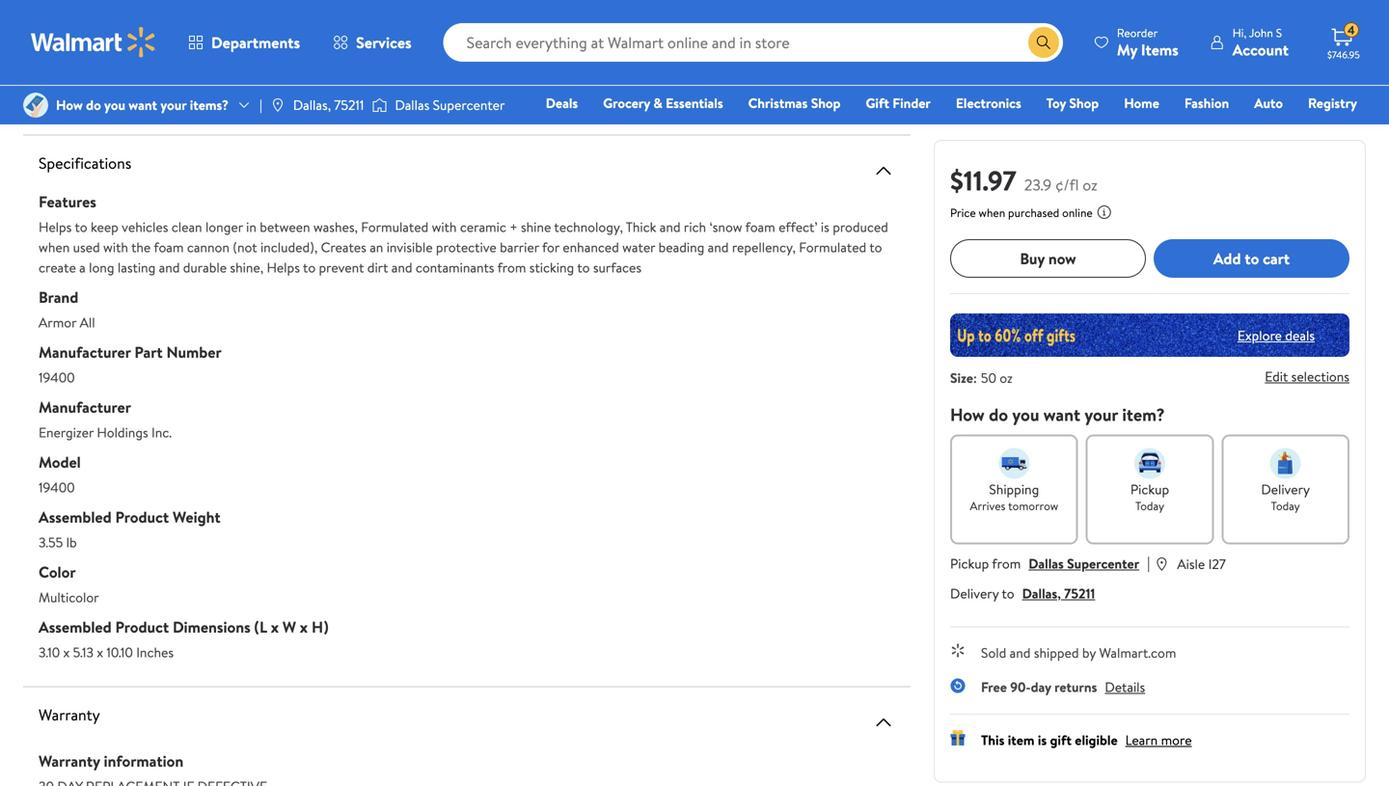 Task type: describe. For each thing, give the bounding box(es) containing it.
repellency,
[[732, 238, 796, 257]]

you up grocery & essentials
[[652, 71, 673, 90]]

formulated inside creates an invisible protective barrier for enhanced water beading and repellency formulated to create a long lasting and durable shine helps to prevent dirt and contaminants from sticking to surfaces
[[62, 20, 129, 39]]

supercenter inside pickup from dallas supercenter |
[[1067, 554, 1139, 573]]

you right show
[[157, 71, 178, 90]]

item
[[1008, 731, 1035, 750]]

more
[[1161, 731, 1192, 750]]

shine inside the features helps to keep vehicles clean longer in between washes, formulated with ceramic + shine technology, thick and rich 'snow foam effect' is produced when used with the foam cannon (not included), creates an invisible protective barrier for enhanced water beading and repellency, formulated to create a long lasting and durable shine, helps to prevent dirt and contaminants from sticking to surfaces brand armor all manufacturer part number 19400 manufacturer energizer holdings inc. model 19400 assembled product weight 3.55 lb color multicolor assembled product dimensions (l x w x h) 3.10 x 5.13 x 10.10 inches
[[521, 218, 551, 236]]

longer
[[205, 218, 243, 236]]

shop for toy shop
[[1069, 94, 1099, 112]]

edit selections
[[1265, 367, 1350, 386]]

now
[[1049, 248, 1076, 269]]

christmas
[[748, 94, 808, 112]]

size
[[950, 369, 973, 387]]

to down included),
[[303, 258, 316, 277]]

want for item?
[[1044, 403, 1081, 427]]

aim
[[83, 71, 104, 90]]

an inside the features helps to keep vehicles clean longer in between washes, formulated with ceramic + shine technology, thick and rich 'snow foam effect' is produced when used with the foam cannon (not included), creates an invisible protective barrier for enhanced water beading and repellency, formulated to create a long lasting and durable shine, helps to prevent dirt and contaminants from sticking to surfaces brand armor all manufacturer part number 19400 manufacturer energizer holdings inc. model 19400 assembled product weight 3.55 lb color multicolor assembled product dimensions (l x w x h) 3.10 x 5.13 x 10.10 inches
[[370, 238, 383, 257]]

features
[[39, 191, 96, 212]]

how for how do you want your items?
[[56, 95, 83, 114]]

from inside creates an invisible protective barrier for enhanced water beading and repellency formulated to create a long lasting and durable shine helps to prevent dirt and contaminants from sticking to surfaces
[[292, 37, 321, 56]]

for inside creates an invisible protective barrier for enhanced water beading and repellency formulated to create a long lasting and durable shine helps to prevent dirt and contaminants from sticking to surfaces
[[283, 3, 300, 22]]

gift finder
[[866, 94, 931, 112]]

price
[[950, 205, 976, 221]]

shipping arrives tomorrow
[[970, 480, 1058, 514]]

dallas inside pickup from dallas supercenter |
[[1029, 554, 1064, 573]]

price when purchased online
[[950, 205, 1093, 221]]

we aim to show you accurate product information. manufacturers, suppliers and others provide what you see here, and we have not verified it. see our disclaimer
[[62, 71, 888, 110]]

technology,
[[554, 218, 623, 236]]

explore deals link
[[1230, 318, 1323, 352]]

add
[[1214, 248, 1241, 269]]

shipped
[[1034, 643, 1079, 662]]

deals
[[1285, 326, 1315, 345]]

up to sixty percent off deals. shop now. image
[[950, 314, 1350, 357]]

explore
[[1238, 326, 1282, 345]]

1 vertical spatial helps
[[39, 218, 72, 236]]

1 assembled from the top
[[39, 506, 112, 528]]

details
[[1105, 678, 1145, 697]]

creates inside the features helps to keep vehicles clean longer in between washes, formulated with ceramic + shine technology, thick and rich 'snow foam effect' is produced when used with the foam cannon (not included), creates an invisible protective barrier for enhanced water beading and repellency, formulated to create a long lasting and durable shine, helps to prevent dirt and contaminants from sticking to surfaces brand armor all manufacturer part number 19400 manufacturer energizer holdings inc. model 19400 assembled product weight 3.55 lb color multicolor assembled product dimensions (l x w x h) 3.10 x 5.13 x 10.10 inches
[[321, 238, 366, 257]]

 image for dallas, 75211
[[270, 97, 285, 113]]

to up used
[[75, 218, 87, 236]]

prevent inside the features helps to keep vehicles clean longer in between washes, formulated with ceramic + shine technology, thick and rich 'snow foam effect' is produced when used with the foam cannon (not included), creates an invisible protective barrier for enhanced water beading and repellency, formulated to create a long lasting and durable shine, helps to prevent dirt and contaminants from sticking to surfaces brand armor all manufacturer part number 19400 manufacturer energizer holdings inc. model 19400 assembled product weight 3.55 lb color multicolor assembled product dimensions (l x w x h) 3.10 x 5.13 x 10.10 inches
[[319, 258, 364, 277]]

what
[[620, 71, 648, 90]]

dallas supercenter
[[395, 95, 505, 114]]

registry one debit
[[1210, 94, 1357, 139]]

inches
[[136, 643, 174, 662]]

part
[[134, 342, 163, 363]]

0 horizontal spatial 75211
[[334, 95, 364, 114]]

dallas supercenter button
[[1029, 554, 1139, 573]]

specifications
[[39, 152, 131, 174]]

pickup today
[[1131, 480, 1169, 514]]

weight
[[173, 506, 221, 528]]

2 product from the top
[[115, 616, 169, 638]]

pickup for pickup today
[[1131, 480, 1169, 499]]

others
[[532, 71, 570, 90]]

a inside the features helps to keep vehicles clean longer in between washes, formulated with ceramic + shine technology, thick and rich 'snow foam effect' is produced when used with the foam cannon (not included), creates an invisible protective barrier for enhanced water beading and repellency, formulated to create a long lasting and durable shine, helps to prevent dirt and contaminants from sticking to surfaces brand armor all manufacturer part number 19400 manufacturer energizer holdings inc. model 19400 assembled product weight 3.55 lb color multicolor assembled product dimensions (l x w x h) 3.10 x 5.13 x 10.10 inches
[[79, 258, 86, 277]]

add to cart
[[1214, 248, 1290, 269]]

gifting made easy image
[[950, 730, 966, 746]]

4
[[1348, 22, 1355, 38]]

beading inside creates an invisible protective barrier for enhanced water beading and repellency formulated to create a long lasting and durable shine helps to prevent dirt and contaminants from sticking to surfaces
[[399, 3, 445, 22]]

prevent inside creates an invisible protective barrier for enhanced water beading and repellency formulated to create a long lasting and durable shine helps to prevent dirt and contaminants from sticking to surfaces
[[114, 37, 159, 56]]

aisle i27
[[1177, 555, 1226, 574]]

specifications image
[[872, 159, 895, 182]]

intent image for shipping image
[[999, 448, 1030, 479]]

shipping
[[989, 480, 1039, 499]]

arrives
[[970, 498, 1006, 514]]

warranty for warranty
[[39, 704, 100, 725]]

shine,
[[230, 258, 264, 277]]

you down aim
[[104, 95, 125, 114]]

durable inside the features helps to keep vehicles clean longer in between washes, formulated with ceramic + shine technology, thick and rich 'snow foam effect' is produced when used with the foam cannon (not included), creates an invisible protective barrier for enhanced water beading and repellency, formulated to create a long lasting and durable shine, helps to prevent dirt and contaminants from sticking to surfaces brand armor all manufacturer part number 19400 manufacturer energizer holdings inc. model 19400 assembled product weight 3.55 lb color multicolor assembled product dimensions (l x w x h) 3.10 x 5.13 x 10.10 inches
[[183, 258, 227, 277]]

x right w
[[300, 616, 308, 638]]

energizer
[[39, 423, 94, 442]]

items
[[1141, 39, 1179, 60]]

here,
[[699, 71, 729, 90]]

shine inside creates an invisible protective barrier for enhanced water beading and repellency formulated to create a long lasting and durable shine helps to prevent dirt and contaminants from sticking to surfaces
[[340, 20, 370, 39]]

protective inside the features helps to keep vehicles clean longer in between washes, formulated with ceramic + shine technology, thick and rich 'snow foam effect' is produced when used with the foam cannon (not included), creates an invisible protective barrier for enhanced water beading and repellency, formulated to create a long lasting and durable shine, helps to prevent dirt and contaminants from sticking to surfaces brand armor all manufacturer part number 19400 manufacturer energizer holdings inc. model 19400 assembled product weight 3.55 lb color multicolor assembled product dimensions (l x w x h) 3.10 x 5.13 x 10.10 inches
[[436, 238, 497, 257]]

christmas shop
[[748, 94, 841, 112]]

number
[[166, 342, 222, 363]]

pickup from dallas supercenter |
[[950, 552, 1150, 574]]

legal information image
[[1097, 205, 1112, 220]]

1 vertical spatial with
[[103, 238, 128, 257]]

50
[[981, 369, 997, 387]]

invisible inside the features helps to keep vehicles clean longer in between washes, formulated with ceramic + shine technology, thick and rich 'snow foam effect' is produced when used with the foam cannon (not included), creates an invisible protective barrier for enhanced water beading and repellency, formulated to create a long lasting and durable shine, helps to prevent dirt and contaminants from sticking to surfaces brand armor all manufacturer part number 19400 manufacturer energizer holdings inc. model 19400 assembled product weight 3.55 lb color multicolor assembled product dimensions (l x w x h) 3.10 x 5.13 x 10.10 inches
[[387, 238, 433, 257]]

multicolor
[[39, 588, 99, 607]]

warranty image
[[872, 711, 895, 734]]

h)
[[312, 616, 328, 638]]

1 horizontal spatial formulated
[[361, 218, 429, 236]]

home link
[[1115, 93, 1168, 113]]

long inside the features helps to keep vehicles clean longer in between washes, formulated with ceramic + shine technology, thick and rich 'snow foam effect' is produced when used with the foam cannon (not included), creates an invisible protective barrier for enhanced water beading and repellency, formulated to create a long lasting and durable shine, helps to prevent dirt and contaminants from sticking to surfaces brand armor all manufacturer part number 19400 manufacturer energizer holdings inc. model 19400 assembled product weight 3.55 lb color multicolor assembled product dimensions (l x w x h) 3.10 x 5.13 x 10.10 inches
[[89, 258, 114, 277]]

Walmart Site-Wide search field
[[443, 23, 1063, 62]]

your for items?
[[160, 95, 187, 114]]

sold
[[981, 643, 1007, 662]]

online
[[1062, 205, 1093, 221]]

oz for size
[[1000, 369, 1013, 387]]

the
[[131, 238, 151, 257]]

selections
[[1291, 367, 1350, 386]]

one debit link
[[1201, 120, 1283, 140]]

0 vertical spatial |
[[260, 95, 262, 114]]

provide
[[573, 71, 617, 90]]

for inside the features helps to keep vehicles clean longer in between washes, formulated with ceramic + shine technology, thick and rich 'snow foam effect' is produced when used with the foam cannon (not included), creates an invisible protective barrier for enhanced water beading and repellency, formulated to create a long lasting and durable shine, helps to prevent dirt and contaminants from sticking to surfaces brand armor all manufacturer part number 19400 manufacturer energizer holdings inc. model 19400 assembled product weight 3.55 lb color multicolor assembled product dimensions (l x w x h) 3.10 x 5.13 x 10.10 inches
[[542, 238, 559, 257]]

registry link
[[1300, 93, 1366, 113]]

effect'
[[779, 218, 818, 236]]

details button
[[1105, 678, 1145, 697]]

x right 5.13
[[97, 643, 103, 662]]

cart
[[1263, 248, 1290, 269]]

sticking inside creates an invisible protective barrier for enhanced water beading and repellency formulated to create a long lasting and durable shine helps to prevent dirt and contaminants from sticking to surfaces
[[324, 37, 369, 56]]

free 90-day returns details
[[981, 678, 1145, 697]]

this
[[981, 731, 1005, 750]]

you up intent image for shipping on the bottom
[[1012, 403, 1039, 427]]

$746.95
[[1328, 48, 1360, 61]]

toy shop
[[1047, 94, 1099, 112]]

0 horizontal spatial dallas
[[395, 95, 430, 114]]

23.9
[[1024, 174, 1052, 195]]

intent image for pickup image
[[1135, 448, 1165, 479]]

sold and shipped by walmart.com
[[981, 643, 1176, 662]]

walmart+ link
[[1291, 120, 1366, 140]]

christmas shop link
[[740, 93, 849, 113]]

is inside the features helps to keep vehicles clean longer in between washes, formulated with ceramic + shine technology, thick and rich 'snow foam effect' is produced when used with the foam cannon (not included), creates an invisible protective barrier for enhanced water beading and repellency, formulated to create a long lasting and durable shine, helps to prevent dirt and contaminants from sticking to surfaces brand armor all manufacturer part number 19400 manufacturer energizer holdings inc. model 19400 assembled product weight 3.55 lb color multicolor assembled product dimensions (l x w x h) 3.10 x 5.13 x 10.10 inches
[[821, 218, 830, 236]]

create inside creates an invisible protective barrier for enhanced water beading and repellency formulated to create a long lasting and durable shine helps to prevent dirt and contaminants from sticking to surfaces
[[148, 20, 186, 39]]

today for pickup
[[1135, 498, 1164, 514]]

see
[[676, 71, 696, 90]]

thick
[[626, 218, 656, 236]]

creates inside creates an invisible protective barrier for enhanced water beading and repellency formulated to create a long lasting and durable shine helps to prevent dirt and contaminants from sticking to surfaces
[[62, 3, 107, 22]]

clean
[[171, 218, 202, 236]]

2 manufacturer from the top
[[39, 397, 131, 418]]

learn
[[1125, 731, 1158, 750]]

warranty for warranty information
[[39, 751, 100, 772]]

dirt inside creates an invisible protective barrier for enhanced water beading and repellency formulated to create a long lasting and durable shine helps to prevent dirt and contaminants from sticking to surfaces
[[162, 37, 183, 56]]

2 horizontal spatial formulated
[[799, 238, 867, 257]]

1 vertical spatial |
[[1147, 552, 1150, 574]]

toy shop link
[[1038, 93, 1108, 113]]

intent image for delivery image
[[1270, 448, 1301, 479]]

0 horizontal spatial dallas,
[[293, 95, 331, 114]]

+
[[510, 218, 518, 236]]

1 horizontal spatial 75211
[[1064, 584, 1095, 603]]

how for how do you want your item?
[[950, 403, 985, 427]]

1 horizontal spatial dallas,
[[1022, 584, 1061, 603]]

shop for christmas shop
[[811, 94, 841, 112]]

hi,
[[1233, 25, 1247, 41]]

item?
[[1122, 403, 1165, 427]]

tomorrow
[[1008, 498, 1058, 514]]

verified
[[830, 71, 874, 90]]

beading inside the features helps to keep vehicles clean longer in between washes, formulated with ceramic + shine technology, thick and rich 'snow foam effect' is produced when used with the foam cannon (not included), creates an invisible protective barrier for enhanced water beading and repellency, formulated to create a long lasting and durable shine, helps to prevent dirt and contaminants from sticking to surfaces brand armor all manufacturer part number 19400 manufacturer energizer holdings inc. model 19400 assembled product weight 3.55 lb color multicolor assembled product dimensions (l x w x h) 3.10 x 5.13 x 10.10 inches
[[659, 238, 705, 257]]

john
[[1249, 25, 1273, 41]]

water inside the features helps to keep vehicles clean longer in between washes, formulated with ceramic + shine technology, thick and rich 'snow foam effect' is produced when used with the foam cannon (not included), creates an invisible protective barrier for enhanced water beading and repellency, formulated to create a long lasting and durable shine, helps to prevent dirt and contaminants from sticking to surfaces brand armor all manufacturer part number 19400 manufacturer energizer holdings inc. model 19400 assembled product weight 3.55 lb color multicolor assembled product dimensions (l x w x h) 3.10 x 5.13 x 10.10 inches
[[622, 238, 655, 257]]

water inside creates an invisible protective barrier for enhanced water beading and repellency formulated to create a long lasting and durable shine helps to prevent dirt and contaminants from sticking to surfaces
[[363, 3, 396, 22]]



Task type: locate. For each thing, give the bounding box(es) containing it.
protective
[[177, 3, 237, 22], [436, 238, 497, 257]]

barrier
[[241, 3, 280, 22], [500, 238, 539, 257]]

1 vertical spatial invisible
[[387, 238, 433, 257]]

0 horizontal spatial lasting
[[118, 258, 156, 277]]

1 horizontal spatial today
[[1271, 498, 1300, 514]]

1 vertical spatial creates
[[321, 238, 366, 257]]

delivery up sold
[[950, 584, 999, 603]]

1 vertical spatial product
[[115, 616, 169, 638]]

0 vertical spatial water
[[363, 3, 396, 22]]

pickup down intent image for pickup on the bottom right of the page
[[1131, 480, 1169, 499]]

assembled up 5.13
[[39, 616, 112, 638]]

to up manufacturers,
[[372, 37, 385, 56]]

do down "50"
[[989, 403, 1008, 427]]

barrier down +
[[500, 238, 539, 257]]

creates
[[62, 3, 107, 22], [321, 238, 366, 257]]

from down +
[[497, 258, 526, 277]]

1 vertical spatial a
[[79, 258, 86, 277]]

an right included),
[[370, 238, 383, 257]]

delivery for to
[[950, 584, 999, 603]]

a up accurate
[[189, 20, 195, 39]]

2 shop from the left
[[1069, 94, 1099, 112]]

x left 5.13
[[63, 643, 70, 662]]

0 vertical spatial dallas,
[[293, 95, 331, 114]]

1 vertical spatial durable
[[183, 258, 227, 277]]

to inside we aim to show you accurate product information. manufacturers, suppliers and others provide what you see here, and we have not verified it. see our disclaimer
[[108, 71, 120, 90]]

x right (l
[[271, 616, 279, 638]]

surfaces inside creates an invisible protective barrier for enhanced water beading and repellency formulated to create a long lasting and durable shine helps to prevent dirt and contaminants from sticking to surfaces
[[388, 37, 437, 56]]

dallas, 75211 button
[[1022, 584, 1095, 603]]

to inside button
[[1245, 248, 1259, 269]]

dimensions
[[173, 616, 251, 638]]

foam down clean on the left top
[[154, 238, 184, 257]]

0 vertical spatial how
[[56, 95, 83, 114]]

buy
[[1020, 248, 1045, 269]]

surfaces up manufacturers,
[[388, 37, 437, 56]]

walmart image
[[31, 27, 156, 58]]

deals link
[[537, 93, 587, 113]]

oz
[[1083, 174, 1098, 195], [1000, 369, 1013, 387]]

contaminants up the product
[[211, 37, 289, 56]]

protective down ceramic
[[436, 238, 497, 257]]

to up aim
[[98, 37, 111, 56]]

surfaces inside the features helps to keep vehicles clean longer in between washes, formulated with ceramic + shine technology, thick and rich 'snow foam effect' is produced when used with the foam cannon (not included), creates an invisible protective barrier for enhanced water beading and repellency, formulated to create a long lasting and durable shine, helps to prevent dirt and contaminants from sticking to surfaces brand armor all manufacturer part number 19400 manufacturer energizer holdings inc. model 19400 assembled product weight 3.55 lb color multicolor assembled product dimensions (l x w x h) 3.10 x 5.13 x 10.10 inches
[[593, 258, 642, 277]]

1 vertical spatial from
[[497, 258, 526, 277]]

1 product from the top
[[115, 506, 169, 528]]

1 vertical spatial enhanced
[[563, 238, 619, 257]]

items?
[[190, 95, 229, 114]]

90-
[[1010, 678, 1031, 697]]

product
[[115, 506, 169, 528], [115, 616, 169, 638]]

0 vertical spatial lasting
[[227, 20, 265, 39]]

day
[[1031, 678, 1051, 697]]

1 vertical spatial dallas,
[[1022, 584, 1061, 603]]

0 horizontal spatial |
[[260, 95, 262, 114]]

2 assembled from the top
[[39, 616, 112, 638]]

not
[[806, 71, 826, 90]]

toy
[[1047, 94, 1066, 112]]

0 vertical spatial create
[[148, 20, 186, 39]]

surfaces down thick at left top
[[593, 258, 642, 277]]

0 vertical spatial assembled
[[39, 506, 112, 528]]

from up information.
[[292, 37, 321, 56]]

creates up walmart image
[[62, 3, 107, 22]]

0 horizontal spatial invisible
[[127, 3, 174, 22]]

a inside creates an invisible protective barrier for enhanced water beading and repellency formulated to create a long lasting and durable shine helps to prevent dirt and contaminants from sticking to surfaces
[[189, 20, 195, 39]]

1 vertical spatial supercenter
[[1067, 554, 1139, 573]]

1 vertical spatial manufacturer
[[39, 397, 131, 418]]

0 vertical spatial 19400
[[39, 368, 75, 387]]

0 vertical spatial a
[[189, 20, 195, 39]]

for
[[283, 3, 300, 22], [542, 238, 559, 257]]

fashion
[[1185, 94, 1229, 112]]

0 vertical spatial creates
[[62, 3, 107, 22]]

warranty
[[39, 704, 100, 725], [39, 751, 100, 772]]

enhanced inside creates an invisible protective barrier for enhanced water beading and repellency formulated to create a long lasting and durable shine helps to prevent dirt and contaminants from sticking to surfaces
[[304, 3, 360, 22]]

today
[[1135, 498, 1164, 514], [1271, 498, 1300, 514]]

1 19400 from the top
[[39, 368, 75, 387]]

formulated down produced
[[799, 238, 867, 257]]

lasting inside the features helps to keep vehicles clean longer in between washes, formulated with ceramic + shine technology, thick and rich 'snow foam effect' is produced when used with the foam cannon (not included), creates an invisible protective barrier for enhanced water beading and repellency, formulated to create a long lasting and durable shine, helps to prevent dirt and contaminants from sticking to surfaces brand armor all manufacturer part number 19400 manufacturer energizer holdings inc. model 19400 assembled product weight 3.55 lb color multicolor assembled product dimensions (l x w x h) 3.10 x 5.13 x 10.10 inches
[[118, 258, 156, 277]]

2 vertical spatial helps
[[267, 258, 300, 277]]

walmart+
[[1300, 121, 1357, 139]]

0 vertical spatial dirt
[[162, 37, 183, 56]]

0 horizontal spatial today
[[1135, 498, 1164, 514]]

with left ceramic
[[432, 218, 457, 236]]

do for how do you want your item?
[[989, 403, 1008, 427]]

helps up we
[[62, 37, 95, 56]]

shine up information.
[[340, 20, 370, 39]]

0 horizontal spatial shop
[[811, 94, 841, 112]]

when inside the features helps to keep vehicles clean longer in between washes, formulated with ceramic + shine technology, thick and rich 'snow foam effect' is produced when used with the foam cannon (not included), creates an invisible protective barrier for enhanced water beading and repellency, formulated to create a long lasting and durable shine, helps to prevent dirt and contaminants from sticking to surfaces brand armor all manufacturer part number 19400 manufacturer energizer holdings inc. model 19400 assembled product weight 3.55 lb color multicolor assembled product dimensions (l x w x h) 3.10 x 5.13 x 10.10 inches
[[39, 238, 70, 257]]

beading down rich
[[659, 238, 705, 257]]

0 vertical spatial with
[[432, 218, 457, 236]]

5.13
[[73, 643, 94, 662]]

product
[[235, 71, 282, 90]]

departments
[[211, 32, 300, 53]]

enhanced down technology,
[[563, 238, 619, 257]]

 image
[[23, 93, 48, 118]]

armor
[[39, 313, 76, 332]]

0 vertical spatial shine
[[340, 20, 370, 39]]

1 horizontal spatial lasting
[[227, 20, 265, 39]]

0 vertical spatial foam
[[745, 218, 775, 236]]

0 horizontal spatial an
[[111, 3, 124, 22]]

information
[[104, 751, 184, 772]]

1 vertical spatial when
[[39, 238, 70, 257]]

1 horizontal spatial invisible
[[387, 238, 433, 257]]

1 vertical spatial delivery
[[950, 584, 999, 603]]

today inside pickup today
[[1135, 498, 1164, 514]]

0 horizontal spatial formulated
[[62, 20, 129, 39]]

1 horizontal spatial pickup
[[1131, 480, 1169, 499]]

sticking up information.
[[324, 37, 369, 56]]

invisible inside creates an invisible protective barrier for enhanced water beading and repellency formulated to create a long lasting and durable shine helps to prevent dirt and contaminants from sticking to surfaces
[[127, 3, 174, 22]]

want down show
[[129, 95, 157, 114]]

surfaces
[[388, 37, 437, 56], [593, 258, 642, 277]]

1 vertical spatial dallas
[[1029, 554, 1064, 573]]

to
[[132, 20, 145, 39], [98, 37, 111, 56], [372, 37, 385, 56], [108, 71, 120, 90], [75, 218, 87, 236], [870, 238, 882, 257], [1245, 248, 1259, 269], [303, 258, 316, 277], [577, 258, 590, 277], [1002, 584, 1015, 603]]

oz for $11.97
[[1083, 174, 1098, 195]]

0 horizontal spatial beading
[[399, 3, 445, 22]]

0 vertical spatial warranty
[[39, 704, 100, 725]]

lasting
[[227, 20, 265, 39], [118, 258, 156, 277]]

supercenter
[[433, 95, 505, 114], [1067, 554, 1139, 573]]

75211 down information.
[[334, 95, 364, 114]]

0 horizontal spatial foam
[[154, 238, 184, 257]]

prevent down washes,
[[319, 258, 364, 277]]

hi, john s account
[[1233, 25, 1289, 60]]

your left items?
[[160, 95, 187, 114]]

suppliers
[[453, 71, 505, 90]]

0 horizontal spatial creates
[[62, 3, 107, 22]]

0 horizontal spatial when
[[39, 238, 70, 257]]

1 vertical spatial an
[[370, 238, 383, 257]]

shop right toy
[[1069, 94, 1099, 112]]

 image
[[372, 96, 387, 115], [270, 97, 285, 113]]

to up show
[[132, 20, 145, 39]]

when left used
[[39, 238, 70, 257]]

oz right ¢/fl
[[1083, 174, 1098, 195]]

for up departments at top
[[283, 3, 300, 22]]

fashion link
[[1176, 93, 1238, 113]]

1 horizontal spatial dallas
[[1029, 554, 1064, 573]]

lb
[[66, 533, 77, 552]]

2 warranty from the top
[[39, 751, 100, 772]]

do right see
[[86, 95, 101, 114]]

enhanced inside the features helps to keep vehicles clean longer in between washes, formulated with ceramic + shine technology, thick and rich 'snow foam effect' is produced when used with the foam cannon (not included), creates an invisible protective barrier for enhanced water beading and repellency, formulated to create a long lasting and durable shine, helps to prevent dirt and contaminants from sticking to surfaces brand armor all manufacturer part number 19400 manufacturer energizer holdings inc. model 19400 assembled product weight 3.55 lb color multicolor assembled product dimensions (l x w x h) 3.10 x 5.13 x 10.10 inches
[[563, 238, 619, 257]]

0 horizontal spatial for
[[283, 3, 300, 22]]

1 vertical spatial shine
[[521, 218, 551, 236]]

helps down features
[[39, 218, 72, 236]]

pickup for pickup from dallas supercenter |
[[950, 554, 989, 573]]

prevent up show
[[114, 37, 159, 56]]

when right price on the right
[[979, 205, 1005, 221]]

19400
[[39, 368, 75, 387], [39, 478, 75, 497]]

1 horizontal spatial barrier
[[500, 238, 539, 257]]

1 vertical spatial surfaces
[[593, 258, 642, 277]]

our
[[86, 91, 106, 110]]

supercenter down suppliers
[[433, 95, 505, 114]]

contaminants inside the features helps to keep vehicles clean longer in between washes, formulated with ceramic + shine technology, thick and rich 'snow foam effect' is produced when used with the foam cannon (not included), creates an invisible protective barrier for enhanced water beading and repellency, formulated to create a long lasting and durable shine, helps to prevent dirt and contaminants from sticking to surfaces brand armor all manufacturer part number 19400 manufacturer energizer holdings inc. model 19400 assembled product weight 3.55 lb color multicolor assembled product dimensions (l x w x h) 3.10 x 5.13 x 10.10 inches
[[416, 258, 494, 277]]

1 horizontal spatial creates
[[321, 238, 366, 257]]

w
[[283, 616, 296, 638]]

durable
[[293, 20, 336, 39], [183, 258, 227, 277]]

1 vertical spatial warranty
[[39, 751, 100, 772]]

we
[[62, 71, 80, 90]]

see
[[62, 91, 83, 110]]

from
[[292, 37, 321, 56], [497, 258, 526, 277], [992, 554, 1021, 573]]

sticking down technology,
[[529, 258, 574, 277]]

pickup
[[1131, 480, 1169, 499], [950, 554, 989, 573]]

an up walmart image
[[111, 3, 124, 22]]

pickup inside pickup from dallas supercenter |
[[950, 554, 989, 573]]

shine right +
[[521, 218, 551, 236]]

'snow
[[710, 218, 742, 236]]

1 manufacturer from the top
[[39, 342, 131, 363]]

1 vertical spatial 75211
[[1064, 584, 1095, 603]]

long inside creates an invisible protective barrier for enhanced water beading and repellency formulated to create a long lasting and durable shine helps to prevent dirt and contaminants from sticking to surfaces
[[198, 20, 224, 39]]

(l
[[254, 616, 267, 638]]

1 shop from the left
[[811, 94, 841, 112]]

home
[[1124, 94, 1160, 112]]

dallas, down information.
[[293, 95, 331, 114]]

0 vertical spatial for
[[283, 3, 300, 22]]

0 vertical spatial do
[[86, 95, 101, 114]]

gift finder link
[[857, 93, 940, 113]]

19400 down armor
[[39, 368, 75, 387]]

1 vertical spatial formulated
[[361, 218, 429, 236]]

your for item?
[[1085, 403, 1118, 427]]

0 vertical spatial surfaces
[[388, 37, 437, 56]]

from up "delivery to dallas, 75211"
[[992, 554, 1021, 573]]

contaminants down ceramic
[[416, 258, 494, 277]]

deals
[[546, 94, 578, 112]]

to down produced
[[870, 238, 882, 257]]

water up services
[[363, 3, 396, 22]]

0 horizontal spatial from
[[292, 37, 321, 56]]

is right effect'
[[821, 218, 830, 236]]

between
[[260, 218, 310, 236]]

to down technology,
[[577, 258, 590, 277]]

1 horizontal spatial durable
[[293, 20, 336, 39]]

foam up repellency,
[[745, 218, 775, 236]]

services
[[356, 32, 412, 53]]

oz right "50"
[[1000, 369, 1013, 387]]

 image down the product
[[270, 97, 285, 113]]

auto
[[1254, 94, 1283, 112]]

repellency
[[473, 3, 534, 22]]

free
[[981, 678, 1007, 697]]

(not
[[233, 238, 257, 257]]

accurate
[[181, 71, 232, 90]]

want
[[129, 95, 157, 114], [1044, 403, 1081, 427]]

today inside "delivery today"
[[1271, 498, 1300, 514]]

want left item?
[[1044, 403, 1081, 427]]

dirt inside the features helps to keep vehicles clean longer in between washes, formulated with ceramic + shine technology, thick and rich 'snow foam effect' is produced when used with the foam cannon (not included), creates an invisible protective barrier for enhanced water beading and repellency, formulated to create a long lasting and durable shine, helps to prevent dirt and contaminants from sticking to surfaces brand armor all manufacturer part number 19400 manufacturer energizer holdings inc. model 19400 assembled product weight 3.55 lb color multicolor assembled product dimensions (l x w x h) 3.10 x 5.13 x 10.10 inches
[[367, 258, 388, 277]]

create up brand
[[39, 258, 76, 277]]

0 vertical spatial enhanced
[[304, 3, 360, 22]]

contaminants inside creates an invisible protective barrier for enhanced water beading and repellency formulated to create a long lasting and durable shine helps to prevent dirt and contaminants from sticking to surfaces
[[211, 37, 289, 56]]

barrier inside creates an invisible protective barrier for enhanced water beading and repellency formulated to create a long lasting and durable shine helps to prevent dirt and contaminants from sticking to surfaces
[[241, 3, 280, 22]]

brand
[[39, 287, 78, 308]]

1 horizontal spatial create
[[148, 20, 186, 39]]

0 vertical spatial formulated
[[62, 20, 129, 39]]

| down the product
[[260, 95, 262, 114]]

to left dallas, 75211 button
[[1002, 584, 1015, 603]]

delivery for today
[[1261, 480, 1310, 499]]

1 horizontal spatial protective
[[436, 238, 497, 257]]

0 vertical spatial supercenter
[[433, 95, 505, 114]]

1 horizontal spatial when
[[979, 205, 1005, 221]]

oz inside $11.97 23.9 ¢/fl oz
[[1083, 174, 1098, 195]]

we
[[756, 71, 773, 90]]

pickup down the "arrives"
[[950, 554, 989, 573]]

inc.
[[152, 423, 172, 442]]

model
[[39, 452, 81, 473]]

lasting up the product
[[227, 20, 265, 39]]

0 horizontal spatial water
[[363, 3, 396, 22]]

1 vertical spatial do
[[989, 403, 1008, 427]]

reorder
[[1117, 25, 1158, 41]]

do for how do you want your items?
[[86, 95, 101, 114]]

product left weight
[[115, 506, 169, 528]]

registry
[[1308, 94, 1357, 112]]

enhanced up services
[[304, 3, 360, 22]]

in
[[246, 218, 257, 236]]

1 horizontal spatial your
[[1085, 403, 1118, 427]]

finder
[[893, 94, 931, 112]]

1 horizontal spatial beading
[[659, 238, 705, 257]]

0 horizontal spatial create
[[39, 258, 76, 277]]

0 vertical spatial beading
[[399, 3, 445, 22]]

have
[[776, 71, 803, 90]]

to right aim
[[108, 71, 120, 90]]

1 horizontal spatial supercenter
[[1067, 554, 1139, 573]]

durable up information.
[[293, 20, 336, 39]]

holdings
[[97, 423, 148, 442]]

0 horizontal spatial protective
[[177, 3, 237, 22]]

want for items?
[[129, 95, 157, 114]]

to left cart
[[1245, 248, 1259, 269]]

durable inside creates an invisible protective barrier for enhanced water beading and repellency formulated to create a long lasting and durable shine helps to prevent dirt and contaminants from sticking to surfaces
[[293, 20, 336, 39]]

durable down the cannon
[[183, 258, 227, 277]]

0 horizontal spatial enhanced
[[304, 3, 360, 22]]

0 horizontal spatial prevent
[[114, 37, 159, 56]]

show
[[123, 71, 153, 90]]

75211 down dallas supercenter button
[[1064, 584, 1095, 603]]

1 horizontal spatial  image
[[372, 96, 387, 115]]

| left aisle
[[1147, 552, 1150, 574]]

1 vertical spatial how
[[950, 403, 985, 427]]

delivery down intent image for delivery
[[1261, 480, 1310, 499]]

invisible
[[127, 3, 174, 22], [387, 238, 433, 257]]

buy now button
[[950, 239, 1146, 278]]

today for delivery
[[1271, 498, 1300, 514]]

lasting inside creates an invisible protective barrier for enhanced water beading and repellency formulated to create a long lasting and durable shine helps to prevent dirt and contaminants from sticking to surfaces
[[227, 20, 265, 39]]

is left gift
[[1038, 731, 1047, 750]]

with down keep
[[103, 238, 128, 257]]

eligible
[[1075, 731, 1118, 750]]

foam
[[745, 218, 775, 236], [154, 238, 184, 257]]

from inside the features helps to keep vehicles clean longer in between washes, formulated with ceramic + shine technology, thick and rich 'snow foam effect' is produced when used with the foam cannon (not included), creates an invisible protective barrier for enhanced water beading and repellency, formulated to create a long lasting and durable shine, helps to prevent dirt and contaminants from sticking to surfaces brand armor all manufacturer part number 19400 manufacturer energizer holdings inc. model 19400 assembled product weight 3.55 lb color multicolor assembled product dimensions (l x w x h) 3.10 x 5.13 x 10.10 inches
[[497, 258, 526, 277]]

0 vertical spatial when
[[979, 205, 1005, 221]]

0 vertical spatial barrier
[[241, 3, 280, 22]]

0 horizontal spatial is
[[821, 218, 830, 236]]

 image for dallas supercenter
[[372, 96, 387, 115]]

barrier inside the features helps to keep vehicles clean longer in between washes, formulated with ceramic + shine technology, thick and rich 'snow foam effect' is produced when used with the foam cannon (not included), creates an invisible protective barrier for enhanced water beading and repellency, formulated to create a long lasting and durable shine, helps to prevent dirt and contaminants from sticking to surfaces brand armor all manufacturer part number 19400 manufacturer energizer holdings inc. model 19400 assembled product weight 3.55 lb color multicolor assembled product dimensions (l x w x h) 3.10 x 5.13 x 10.10 inches
[[500, 238, 539, 257]]

create inside the features helps to keep vehicles clean longer in between washes, formulated with ceramic + shine technology, thick and rich 'snow foam effect' is produced when used with the foam cannon (not included), creates an invisible protective barrier for enhanced water beading and repellency, formulated to create a long lasting and durable shine, helps to prevent dirt and contaminants from sticking to surfaces brand armor all manufacturer part number 19400 manufacturer energizer holdings inc. model 19400 assembled product weight 3.55 lb color multicolor assembled product dimensions (l x w x h) 3.10 x 5.13 x 10.10 inches
[[39, 258, 76, 277]]

1 vertical spatial is
[[1038, 731, 1047, 750]]

long up accurate
[[198, 20, 224, 39]]

dallas, down pickup from dallas supercenter |
[[1022, 584, 1061, 603]]

gift
[[866, 94, 889, 112]]

lasting down the
[[118, 258, 156, 277]]

1 vertical spatial dirt
[[367, 258, 388, 277]]

helps inside creates an invisible protective barrier for enhanced water beading and repellency formulated to create a long lasting and durable shine helps to prevent dirt and contaminants from sticking to surfaces
[[62, 37, 95, 56]]

see our disclaimer button
[[62, 91, 168, 110]]

0 vertical spatial helps
[[62, 37, 95, 56]]

warranty up "warranty information"
[[39, 704, 100, 725]]

create up show
[[148, 20, 186, 39]]

from inside pickup from dallas supercenter |
[[992, 554, 1021, 573]]

electronics link
[[947, 93, 1030, 113]]

barrier up departments at top
[[241, 3, 280, 22]]

an inside creates an invisible protective barrier for enhanced water beading and repellency formulated to create a long lasting and durable shine helps to prevent dirt and contaminants from sticking to surfaces
[[111, 3, 124, 22]]

edit
[[1265, 367, 1288, 386]]

your left item?
[[1085, 403, 1118, 427]]

Search search field
[[443, 23, 1063, 62]]

warranty left "information"
[[39, 751, 100, 772]]

0 horizontal spatial with
[[103, 238, 128, 257]]

19400 down the model at the bottom of page
[[39, 478, 75, 497]]

2 19400 from the top
[[39, 478, 75, 497]]

product up inches
[[115, 616, 169, 638]]

auto link
[[1246, 93, 1292, 113]]

x
[[271, 616, 279, 638], [300, 616, 308, 638], [63, 643, 70, 662], [97, 643, 103, 662]]

1 vertical spatial prevent
[[319, 258, 364, 277]]

dallas,
[[293, 95, 331, 114], [1022, 584, 1061, 603]]

for down technology,
[[542, 238, 559, 257]]

1 horizontal spatial water
[[622, 238, 655, 257]]

formulated right washes,
[[361, 218, 429, 236]]

1 horizontal spatial enhanced
[[563, 238, 619, 257]]

0 horizontal spatial your
[[160, 95, 187, 114]]

one
[[1210, 121, 1239, 139]]

1 vertical spatial protective
[[436, 238, 497, 257]]

electronics
[[956, 94, 1021, 112]]

1 horizontal spatial |
[[1147, 552, 1150, 574]]

0 vertical spatial dallas
[[395, 95, 430, 114]]

manufacturer down all
[[39, 342, 131, 363]]

2 vertical spatial from
[[992, 554, 1021, 573]]

today down intent image for delivery
[[1271, 498, 1300, 514]]

today down intent image for pickup on the bottom right of the page
[[1135, 498, 1164, 514]]

manufacturer up energizer
[[39, 397, 131, 418]]

1 warranty from the top
[[39, 704, 100, 725]]

0 horizontal spatial surfaces
[[388, 37, 437, 56]]

&
[[653, 94, 663, 112]]

 image down manufacturers,
[[372, 96, 387, 115]]

protective inside creates an invisible protective barrier for enhanced water beading and repellency formulated to create a long lasting and durable shine helps to prevent dirt and contaminants from sticking to surfaces
[[177, 3, 237, 22]]

1 vertical spatial water
[[622, 238, 655, 257]]

1 horizontal spatial a
[[189, 20, 195, 39]]

beading up services
[[399, 3, 445, 22]]

dallas up dallas, 75211 button
[[1029, 554, 1064, 573]]

supercenter up dallas, 75211 button
[[1067, 554, 1139, 573]]

account
[[1233, 39, 1289, 60]]

how down we
[[56, 95, 83, 114]]

0 horizontal spatial contaminants
[[211, 37, 289, 56]]

2 today from the left
[[1271, 498, 1300, 514]]

search icon image
[[1036, 35, 1051, 50]]

sticking inside the features helps to keep vehicles clean longer in between washes, formulated with ceramic + shine technology, thick and rich 'snow foam effect' is produced when used with the foam cannon (not included), creates an invisible protective barrier for enhanced water beading and repellency, formulated to create a long lasting and durable shine, helps to prevent dirt and contaminants from sticking to surfaces brand armor all manufacturer part number 19400 manufacturer energizer holdings inc. model 19400 assembled product weight 3.55 lb color multicolor assembled product dimensions (l x w x h) 3.10 x 5.13 x 10.10 inches
[[529, 258, 574, 277]]

1 today from the left
[[1135, 498, 1164, 514]]

$11.97 23.9 ¢/fl oz
[[950, 162, 1098, 199]]

dallas down manufacturers,
[[395, 95, 430, 114]]



Task type: vqa. For each thing, say whether or not it's contained in the screenshot.
invisible to the left
yes



